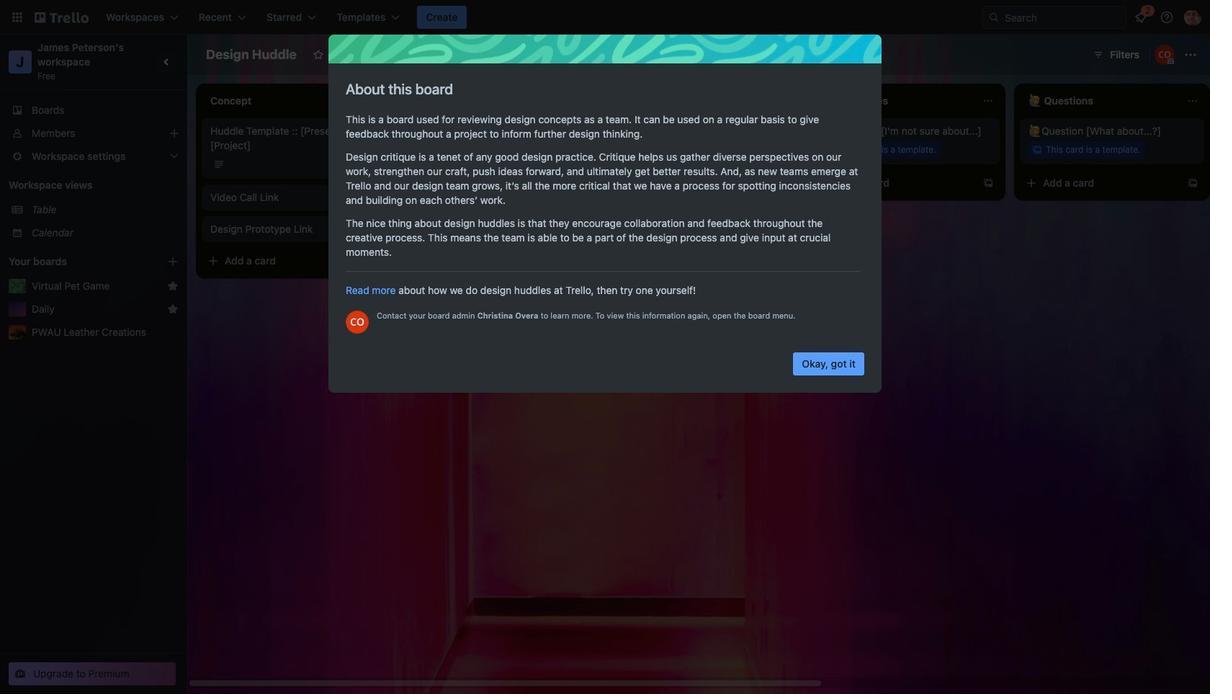 Task type: locate. For each thing, give the bounding box(es) containing it.
add board image
[[167, 256, 179, 267]]

christina overa (christinaovera) image
[[1155, 45, 1176, 65]]

1 starred icon image from the top
[[167, 280, 179, 292]]

james peterson (jamespeterson93) image
[[1185, 9, 1202, 26]]

0 vertical spatial starred icon image
[[167, 280, 179, 292]]

1 horizontal spatial christina overa (christinaovera) image
[[568, 231, 585, 248]]

primary element
[[0, 0, 1211, 35]]

1 vertical spatial christina overa (christinaovera) image
[[346, 311, 369, 334]]

create from template… image
[[778, 177, 790, 189], [983, 177, 995, 189]]

christina overa (christinaovera) image
[[568, 231, 585, 248], [346, 311, 369, 334]]

1 vertical spatial starred icon image
[[167, 303, 179, 315]]

1 horizontal spatial create from template… image
[[983, 177, 995, 189]]

1 vertical spatial create from template… image
[[369, 255, 381, 267]]

0 horizontal spatial create from template… image
[[778, 177, 790, 189]]

0 horizontal spatial create from template… image
[[369, 255, 381, 267]]

1 create from template… image from the left
[[778, 177, 790, 189]]

0 horizontal spatial christina overa (christinaovera) image
[[346, 311, 369, 334]]

star or unstar board image
[[313, 49, 324, 61]]

0 vertical spatial create from template… image
[[1188, 177, 1199, 189]]

starred icon image
[[167, 280, 179, 292], [167, 303, 179, 315]]

Board name text field
[[199, 43, 304, 66]]

create from template… image
[[1188, 177, 1199, 189], [369, 255, 381, 267]]



Task type: vqa. For each thing, say whether or not it's contained in the screenshot.
"Formatting"
no



Task type: describe. For each thing, give the bounding box(es) containing it.
your boards with 3 items element
[[9, 253, 146, 270]]

0 vertical spatial christina overa (christinaovera) image
[[568, 231, 585, 248]]

customize views image
[[525, 48, 539, 62]]

2 starred icon image from the top
[[167, 303, 179, 315]]

open information menu image
[[1160, 10, 1175, 25]]

Search field
[[1000, 7, 1127, 27]]

2 notifications image
[[1133, 9, 1150, 26]]

search image
[[989, 12, 1000, 23]]

show menu image
[[1184, 48, 1199, 62]]

2 create from template… image from the left
[[983, 177, 995, 189]]

1 horizontal spatial create from template… image
[[1188, 177, 1199, 189]]



